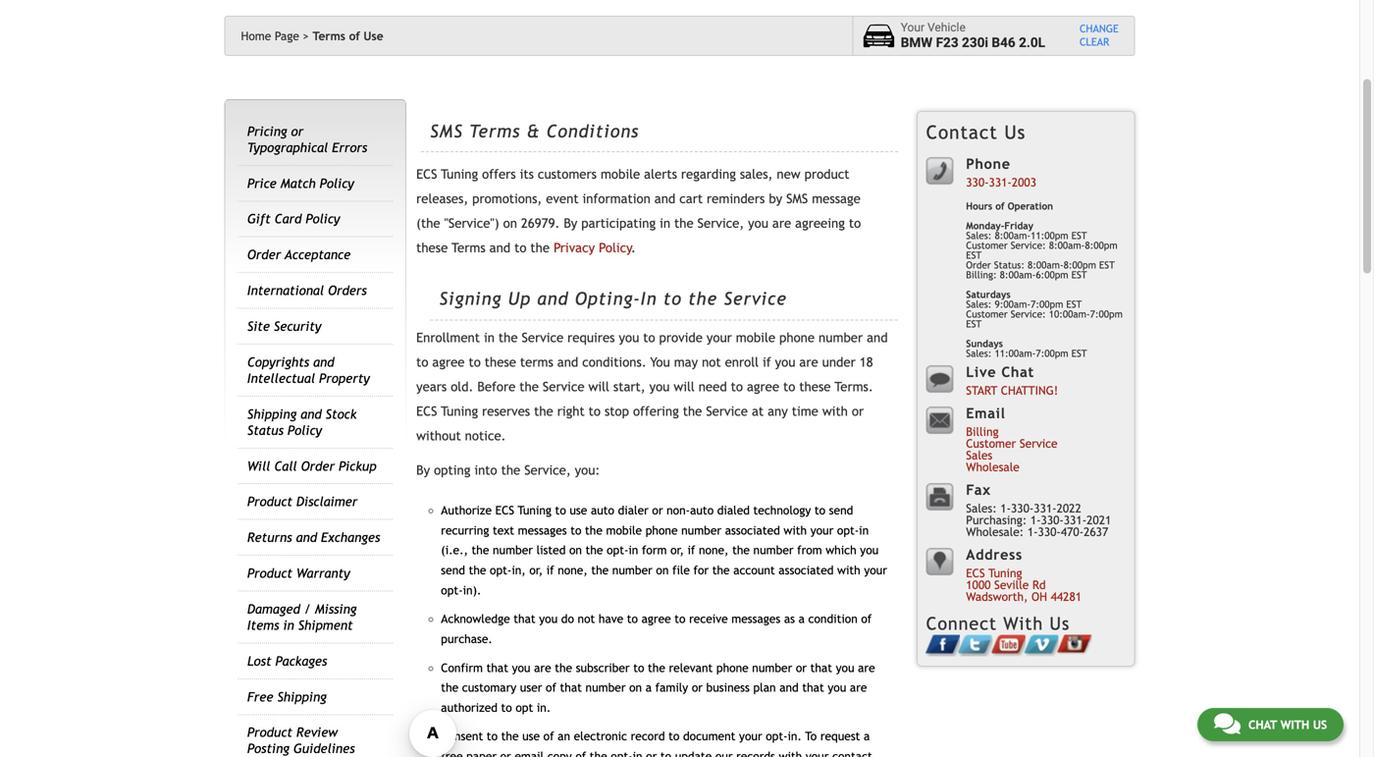 Task type: vqa. For each thing, say whether or not it's contained in the screenshot.
Tuning
yes



Task type: describe. For each thing, give the bounding box(es) containing it.
ecs tuning offers its customers mobile alerts regarding sales, new product releases, promotions,                   event information and cart reminders by sms message (the "service") on 26979. by participating in                   the service, you are agreeing to these terms and to the
[[416, 167, 861, 255]]

1 vertical spatial 8:00pm
[[1064, 259, 1097, 270]]

to up the you
[[643, 330, 656, 345]]

hours of operation monday-friday sales: 8:00am-11:00pm est customer service: 8:00am-8:00pm est order status: 8:00am-8:00pm est billing: 8:00am-6:00pm est saturdays sales: 9:00am-7:00pm est customer service: 10:00am-7:00pm est sundays sales: 11:00am-7:00pm est
[[967, 200, 1123, 359]]

by
[[769, 191, 783, 206]]

phone 330-331-2003
[[967, 156, 1037, 189]]

address ecs tuning 1000 seville rd wadsworth, oh 44281
[[967, 546, 1082, 603]]

do
[[561, 612, 574, 626]]

the left subscriber
[[555, 661, 573, 674]]

1 horizontal spatial these
[[485, 355, 516, 370]]

tuning inside the authorize ecs tuning to use auto dialer or non-auto dialed technology to send recurring text                     messages to the mobile phone number associated with your opt-in (i.e., the number listed on the                     opt-in form or, if none, the number from which you send the opt-in, or, if none, the number on                     file for the account associated with your opt-in).
[[518, 503, 552, 517]]

receive
[[689, 612, 728, 626]]

promotions,
[[473, 191, 542, 206]]

terms of use
[[313, 29, 384, 43]]

or left email
[[500, 749, 511, 757]]

are inside enrollment in the service requires you to provide your mobile phone number and to agree to these                   terms and conditions. you may not enroll if you are under 18 years old. before the service will                   start, you will need to agree to these terms. ecs tuning reserves the right to stop offering the                   service at any time with or without notice.
[[800, 355, 819, 370]]

our
[[716, 749, 733, 757]]

and right "terms"
[[558, 355, 579, 370]]

authorized
[[441, 701, 498, 714]]

to up the update
[[669, 729, 680, 743]]

from
[[798, 543, 823, 557]]

saturdays
[[967, 289, 1011, 300]]

before
[[478, 379, 516, 394]]

to down you:
[[571, 523, 582, 537]]

/
[[304, 601, 311, 617]]

page
[[275, 29, 299, 43]]

that up the customary
[[487, 661, 509, 674]]

the up account
[[733, 543, 750, 557]]

2 horizontal spatial agree
[[747, 379, 780, 394]]

the down cart at the top
[[675, 216, 694, 231]]

messages inside the authorize ecs tuning to use auto dialer or non-auto dialed technology to send recurring text                     messages to the mobile phone number associated with your opt-in (i.e., the number listed on the                     opt-in form or, if none, the number from which you send the opt-in, or, if none, the number on                     file for the account associated with your opt-in).
[[518, 523, 567, 537]]

8:00am- up 6:00pm
[[1049, 240, 1085, 251]]

dialer
[[618, 503, 649, 517]]

number up the 'in,'
[[493, 543, 533, 557]]

mobile inside enrollment in the service requires you to provide your mobile phone number and to agree to these                   terms and conditions. you may not enroll if you are under 18 years old. before the service will                   start, you will need to agree to these terms. ecs tuning reserves the right to stop offering the                   service at any time with or without notice.
[[736, 330, 776, 345]]

or down record at the left of page
[[646, 749, 657, 757]]

regarding
[[681, 167, 736, 182]]

at
[[752, 404, 764, 419]]

on inside confirm that you are the subscriber to the relevant phone number or that you are the customary                     user of that number on a family or business plan and that you are authorized to opt in.
[[630, 681, 642, 694]]

1 customer from the top
[[967, 240, 1008, 251]]

or up to
[[796, 661, 807, 674]]

to down message
[[849, 216, 861, 231]]

contact us
[[927, 121, 1026, 143]]

international orders
[[247, 283, 367, 298]]

that down subscriber
[[560, 681, 582, 694]]

damaged / missing items in shipment
[[247, 601, 357, 633]]

(i.e.,
[[441, 543, 468, 557]]

missing
[[315, 601, 357, 617]]

you
[[651, 355, 670, 370]]

service inside email billing customer service sales wholesale
[[1020, 436, 1058, 450]]

opt- up which
[[838, 523, 859, 537]]

to down the "26979."
[[515, 240, 527, 255]]

that down condition
[[811, 661, 833, 674]]

gift card policy
[[247, 211, 340, 227]]

subscriber
[[576, 661, 630, 674]]

number down non- on the bottom of page
[[682, 523, 722, 537]]

with right comments image
[[1281, 718, 1310, 732]]

the right for
[[713, 563, 730, 577]]

opt- left form
[[607, 543, 629, 557]]

tuning inside ecs tuning offers its customers mobile alerts regarding sales, new product releases, promotions,                   event information and cart reminders by sms message (the "service") on 26979. by participating in                   the service, you are agreeing to these terms and to the
[[441, 167, 478, 182]]

the down electronic
[[590, 749, 608, 757]]

site security link
[[247, 319, 321, 334]]

dialed
[[718, 503, 750, 517]]

change
[[1080, 23, 1119, 35]]

may
[[674, 355, 698, 370]]

relevant
[[669, 661, 713, 674]]

opt- down text
[[490, 563, 512, 577]]

event
[[546, 191, 579, 206]]

records
[[737, 749, 776, 757]]

7:00pm right 9:00am-
[[1091, 308, 1123, 320]]

its
[[520, 167, 534, 182]]

change link
[[1080, 23, 1119, 36]]

sales
[[967, 448, 993, 462]]

reserves
[[482, 404, 530, 419]]

releases,
[[416, 191, 469, 206]]

6:00pm
[[1036, 269, 1069, 280]]

and down 'product disclaimer' link
[[296, 530, 317, 545]]

2 customer from the top
[[967, 308, 1008, 320]]

with down 'technology'
[[784, 523, 807, 537]]

to right need
[[731, 379, 743, 394]]

0 horizontal spatial none,
[[558, 563, 588, 577]]

privacy
[[554, 240, 595, 255]]

the down confirm
[[441, 681, 459, 694]]

1 horizontal spatial if
[[688, 543, 696, 557]]

7:00pm down 10:00am-
[[1036, 348, 1069, 359]]

to right "have" at the bottom of page
[[627, 612, 638, 626]]

in inside enrollment in the service requires you to provide your mobile phone number and to agree to these                   terms and conditions. you may not enroll if you are under 18 years old. before the service will                   start, you will need to agree to these terms. ecs tuning reserves the right to stop offering the                   service at any time with or without notice.
[[484, 330, 495, 345]]

in
[[641, 288, 657, 309]]

you up request
[[828, 681, 847, 694]]

ecs inside ecs tuning offers its customers mobile alerts regarding sales, new product releases, promotions,                   event information and cart reminders by sms message (the "service") on 26979. by participating in                   the service, you are agreeing to these terms and to the
[[416, 167, 437, 182]]

to left receive
[[675, 612, 686, 626]]

to up paper
[[487, 729, 498, 743]]

b46
[[992, 35, 1016, 51]]

customary
[[462, 681, 517, 694]]

these inside ecs tuning offers its customers mobile alerts regarding sales, new product releases, promotions,                   event information and cart reminders by sms message (the "service") on 26979. by participating in                   the service, you are agreeing to these terms and to the
[[416, 240, 448, 255]]

call
[[274, 458, 297, 474]]

2 vertical spatial these
[[800, 379, 831, 394]]

record
[[631, 729, 665, 743]]

card
[[275, 211, 302, 227]]

exchanges
[[321, 530, 380, 545]]

in,
[[512, 563, 526, 577]]

under
[[823, 355, 856, 370]]

without
[[416, 428, 461, 444]]

on right 'listed'
[[570, 543, 582, 557]]

price match policy link
[[247, 176, 354, 191]]

you up user
[[512, 661, 531, 674]]

service up enroll
[[724, 288, 787, 309]]

the down recurring
[[472, 543, 489, 557]]

number up account
[[754, 543, 794, 557]]

the up provide
[[688, 288, 718, 309]]

need
[[699, 379, 727, 394]]

the down need
[[683, 404, 702, 419]]

listed
[[537, 543, 566, 557]]

damaged
[[247, 601, 300, 617]]

a inside consent to the use of an electronic record to document your opt-in. to request a free paper or                     email copy of the opt-in or to update our records with your contac
[[864, 729, 870, 743]]

will call order pickup link
[[247, 458, 377, 474]]

operation
[[1008, 200, 1054, 212]]

hours
[[967, 200, 993, 212]]

which
[[826, 543, 857, 557]]

or inside the authorize ecs tuning to use auto dialer or non-auto dialed technology to send recurring text                     messages to the mobile phone number associated with your opt-in (i.e., the number listed on the                     opt-in form or, if none, the number from which you send the opt-in, or, if none, the number on                     file for the account associated with your opt-in).
[[652, 503, 663, 517]]

pricing or typographical errors link
[[247, 124, 368, 155]]

offering
[[633, 404, 679, 419]]

on inside ecs tuning offers its customers mobile alerts regarding sales, new product releases, promotions,                   event information and cart reminders by sms message (the "service") on 26979. by participating in                   the service, you are agreeing to these terms and to the
[[503, 216, 517, 231]]

470-
[[1061, 525, 1084, 538]]

policy right card
[[306, 211, 340, 227]]

in. inside consent to the use of an electronic record to document your opt-in. to request a free paper or                     email copy of the opt-in or to update our records with your contac
[[788, 729, 802, 743]]

order acceptance
[[247, 247, 351, 262]]

of inside confirm that you are the subscriber to the relevant phone number or that you are the customary                     user of that number on a family or business plan and that you are authorized to opt in.
[[546, 681, 557, 694]]

are inside ecs tuning offers its customers mobile alerts regarding sales, new product releases, promotions,                   event information and cart reminders by sms message (the "service") on 26979. by participating in                   the service, you are agreeing to these terms and to the
[[773, 216, 792, 231]]

330- left the 2637 at the bottom of page
[[1041, 513, 1064, 527]]

opt- up records
[[766, 729, 788, 743]]

right
[[558, 404, 585, 419]]

with down which
[[838, 563, 861, 577]]

to up the old.
[[469, 355, 481, 370]]

and down alerts
[[655, 191, 676, 206]]

friday
[[1005, 220, 1034, 231]]

of left an at the left of the page
[[544, 729, 554, 743]]

7:00pm down 6:00pm
[[1031, 298, 1064, 310]]

and inside confirm that you are the subscriber to the relevant phone number or that you are the customary                     user of that number on a family or business plan and that you are authorized to opt in.
[[780, 681, 799, 694]]

0 vertical spatial us
[[1005, 121, 1026, 143]]

chat with us link
[[1198, 708, 1344, 741]]

not inside enrollment in the service requires you to provide your mobile phone number and to agree to these                   terms and conditions. you may not enroll if you are under 18 years old. before the service will                   start, you will need to agree to these terms. ecs tuning reserves the right to stop offering the                   service at any time with or without notice.
[[702, 355, 721, 370]]

use inside the authorize ecs tuning to use auto dialer or non-auto dialed technology to send recurring text                     messages to the mobile phone number associated with your opt-in (i.e., the number listed on the                     opt-in form or, if none, the number from which you send the opt-in, or, if none, the number on                     file for the account associated with your opt-in).
[[570, 503, 588, 517]]

1- up wholesale:
[[1001, 501, 1011, 515]]

8:00am- up status:
[[995, 230, 1031, 241]]

8:00am- down 11:00pm
[[1028, 259, 1064, 270]]

in. inside confirm that you are the subscriber to the relevant phone number or that you are the customary                     user of that number on a family or business plan and that you are authorized to opt in.
[[537, 701, 551, 714]]

opt- down electronic
[[611, 749, 633, 757]]

sales: inside fax sales: 1-330-331-2022 purchasing: 1-330-331-2021 wholesale: 1-330-470-2637
[[967, 501, 997, 515]]

and right up
[[538, 288, 569, 309]]

the up in).
[[469, 563, 487, 577]]

seville
[[995, 578, 1029, 591]]

1 vertical spatial terms
[[470, 121, 521, 142]]

review
[[296, 725, 338, 740]]

the up email
[[501, 729, 519, 743]]

or down relevant on the bottom of page
[[692, 681, 703, 694]]

330- down 2022
[[1038, 525, 1061, 538]]

mobile inside ecs tuning offers its customers mobile alerts regarding sales, new product releases, promotions,                   event information and cart reminders by sms message (the "service") on 26979. by participating in                   the service, you are agreeing to these terms and to the
[[601, 167, 640, 182]]

pricing
[[247, 124, 287, 139]]

copyrights
[[247, 354, 309, 370]]

you right enroll
[[775, 355, 796, 370]]

order inside hours of operation monday-friday sales: 8:00am-11:00pm est customer service: 8:00am-8:00pm est order status: 8:00am-8:00pm est billing: 8:00am-6:00pm est saturdays sales: 9:00am-7:00pm est customer service: 10:00am-7:00pm est sundays sales: 11:00am-7:00pm est
[[967, 259, 992, 270]]

the left right
[[534, 404, 554, 419]]

0 horizontal spatial order
[[247, 247, 281, 262]]

fax
[[967, 482, 992, 498]]

customer service link
[[967, 436, 1058, 450]]

ecs inside the authorize ecs tuning to use auto dialer or non-auto dialed technology to send recurring text                     messages to the mobile phone number associated with your opt-in (i.e., the number listed on the                     opt-in form or, if none, the number from which you send the opt-in, or, if none, the number on                     file for the account associated with your opt-in).
[[496, 503, 515, 517]]

fax sales: 1-330-331-2022 purchasing: 1-330-331-2021 wholesale: 1-330-470-2637
[[967, 482, 1112, 538]]

1- right wholesale:
[[1028, 525, 1039, 538]]

form
[[642, 543, 667, 557]]

2003
[[1012, 175, 1037, 189]]

chatting!
[[1001, 383, 1059, 397]]

product for product review posting guidelines
[[247, 725, 293, 740]]

0 vertical spatial send
[[829, 503, 854, 517]]

330- inside phone 330-331-2003
[[967, 175, 989, 189]]

2 horizontal spatial 331-
[[1064, 513, 1087, 527]]

policy down errors
[[320, 176, 354, 191]]

331- inside phone 330-331-2003
[[989, 175, 1012, 189]]

agree inside acknowledge that you do not have to agree to receive messages as a condition of purchase.
[[642, 612, 671, 626]]

to down record at the left of page
[[661, 749, 672, 757]]

0 vertical spatial agree
[[432, 355, 465, 370]]

and up '18'
[[867, 330, 888, 345]]

returns and exchanges link
[[247, 530, 380, 545]]

wholesale
[[967, 460, 1020, 474]]

to up any at the bottom
[[784, 379, 796, 394]]

clear
[[1080, 36, 1110, 48]]

service up "terms"
[[522, 330, 564, 345]]

1- left 2022
[[1031, 513, 1041, 527]]

opt- up acknowledge
[[441, 583, 463, 597]]

to right the in
[[664, 288, 682, 309]]

policy down participating
[[599, 240, 632, 255]]

product disclaimer
[[247, 494, 358, 509]]

not inside acknowledge that you do not have to agree to receive messages as a condition of purchase.
[[578, 612, 595, 626]]

number up plan
[[752, 661, 793, 674]]

returns and exchanges
[[247, 530, 380, 545]]

file
[[673, 563, 690, 577]]

terms
[[520, 355, 554, 370]]

or inside enrollment in the service requires you to provide your mobile phone number and to agree to these                   terms and conditions. you may not enroll if you are under 18 years old. before the service will                   start, you will need to agree to these terms. ecs tuning reserves the right to stop offering the                   service at any time with or without notice.
[[852, 404, 864, 419]]

damaged / missing items in shipment link
[[247, 601, 357, 633]]

and inside copyrights and intellectual property
[[313, 354, 334, 370]]

email
[[967, 405, 1006, 421]]

reminders
[[707, 191, 765, 206]]

the right 'listed'
[[586, 543, 603, 557]]

in inside the damaged / missing items in shipment
[[283, 618, 294, 633]]

typographical
[[247, 140, 328, 155]]

in inside ecs tuning offers its customers mobile alerts regarding sales, new product releases, promotions,                   event information and cart reminders by sms message (the "service") on 26979. by participating in                   the service, you are agreeing to these terms and to the
[[660, 216, 671, 231]]

on left file
[[656, 563, 669, 577]]

the down "terms"
[[520, 379, 539, 394]]

the down you:
[[585, 523, 603, 537]]

the up "have" at the bottom of page
[[591, 563, 609, 577]]

to right 'technology'
[[815, 503, 826, 517]]

the down up
[[499, 330, 518, 345]]



Task type: locate. For each thing, give the bounding box(es) containing it.
you up conditions.
[[619, 330, 640, 345]]

on left family
[[630, 681, 642, 694]]

0 horizontal spatial us
[[1005, 121, 1026, 143]]

44281
[[1051, 590, 1082, 603]]

1 horizontal spatial send
[[829, 503, 854, 517]]

product down the returns
[[247, 566, 293, 581]]

service up right
[[543, 379, 585, 394]]

order down gift
[[247, 247, 281, 262]]

1 horizontal spatial messages
[[732, 612, 781, 626]]

2 vertical spatial a
[[864, 729, 870, 743]]

product warranty
[[247, 566, 350, 581]]

agree
[[432, 355, 465, 370], [747, 379, 780, 394], [642, 612, 671, 626]]

1 vertical spatial by
[[416, 463, 430, 478]]

"service")
[[444, 216, 499, 231]]

2 vertical spatial us
[[1314, 718, 1328, 732]]

a right request
[[864, 729, 870, 743]]

0 vertical spatial associated
[[725, 523, 781, 537]]

f23
[[936, 35, 959, 51]]

and right plan
[[780, 681, 799, 694]]

2 vertical spatial mobile
[[606, 523, 642, 537]]

years
[[416, 379, 447, 394]]

1000
[[967, 578, 991, 591]]

phone up form
[[646, 523, 678, 537]]

1 horizontal spatial a
[[799, 612, 805, 626]]

26979.
[[521, 216, 560, 231]]

lost packages
[[247, 653, 327, 669]]

0 vertical spatial mobile
[[601, 167, 640, 182]]

number down form
[[613, 563, 653, 577]]

2637
[[1084, 525, 1109, 538]]

1 vertical spatial agree
[[747, 379, 780, 394]]

1 horizontal spatial service,
[[698, 216, 745, 231]]

1 horizontal spatial 331-
[[1034, 501, 1057, 515]]

2 horizontal spatial a
[[864, 729, 870, 743]]

messages inside acknowledge that you do not have to agree to receive messages as a condition of purchase.
[[732, 612, 781, 626]]

8:00am- up 9:00am-
[[1000, 269, 1036, 280]]

0 vertical spatial chat
[[1002, 364, 1035, 380]]

start
[[967, 383, 998, 397]]

0 vertical spatial customer
[[967, 240, 1008, 251]]

330- down phone on the top of the page
[[967, 175, 989, 189]]

0 horizontal spatial messages
[[518, 523, 567, 537]]

with inside enrollment in the service requires you to provide your mobile phone number and to agree to these                   terms and conditions. you may not enroll if you are under 18 years old. before the service will                   start, you will need to agree to these terms. ecs tuning reserves the right to stop offering the                   service at any time with or without notice.
[[823, 404, 848, 419]]

enrollment
[[416, 330, 480, 345]]

shipping and stock status policy link
[[247, 406, 357, 438]]

send up which
[[829, 503, 854, 517]]

2 product from the top
[[247, 566, 293, 581]]

of inside acknowledge that you do not have to agree to receive messages as a condition of purchase.
[[862, 612, 872, 626]]

0 horizontal spatial auto
[[591, 503, 615, 517]]

shipping up status
[[247, 406, 297, 422]]

opting-
[[575, 288, 641, 309]]

guidelines
[[293, 741, 355, 756]]

you down the you
[[650, 379, 670, 394]]

a inside acknowledge that you do not have to agree to receive messages as a condition of purchase.
[[799, 612, 805, 626]]

0 horizontal spatial not
[[578, 612, 595, 626]]

0 horizontal spatial by
[[416, 463, 430, 478]]

1 vertical spatial service,
[[525, 463, 571, 478]]

(the
[[416, 216, 441, 231]]

2 horizontal spatial phone
[[780, 330, 815, 345]]

2 horizontal spatial us
[[1314, 718, 1328, 732]]

0 vertical spatial none,
[[699, 543, 729, 557]]

tuning up 'listed'
[[518, 503, 552, 517]]

if down 'listed'
[[547, 563, 554, 577]]

product disclaimer link
[[247, 494, 358, 509]]

rd
[[1033, 578, 1046, 591]]

and down "service")
[[490, 240, 511, 255]]

your inside enrollment in the service requires you to provide your mobile phone number and to agree to these                   terms and conditions. you may not enroll if you are under 18 years old. before the service will                   start, you will need to agree to these terms. ecs tuning reserves the right to stop offering the                   service at any time with or without notice.
[[707, 330, 732, 345]]

0 horizontal spatial service,
[[525, 463, 571, 478]]

start,
[[614, 379, 646, 394]]

1 horizontal spatial auto
[[690, 503, 714, 517]]

sms right by
[[787, 191, 808, 206]]

sales: down billing:
[[967, 298, 992, 310]]

number inside enrollment in the service requires you to provide your mobile phone number and to agree to these                   terms and conditions. you may not enroll if you are under 18 years old. before the service will                   start, you will need to agree to these terms. ecs tuning reserves the right to stop offering the                   service at any time with or without notice.
[[819, 330, 863, 345]]

the up family
[[648, 661, 666, 674]]

home page link
[[241, 29, 309, 43]]

&
[[527, 121, 540, 142]]

billing link
[[967, 425, 999, 438]]

property
[[319, 371, 370, 386]]

2 vertical spatial if
[[547, 563, 554, 577]]

2 vertical spatial phone
[[717, 661, 749, 674]]

2 vertical spatial agree
[[642, 612, 671, 626]]

by inside ecs tuning offers its customers mobile alerts regarding sales, new product releases, promotions,                   event information and cart reminders by sms message (the "service") on 26979. by participating in                   the service, you are agreeing to these terms and to the
[[564, 216, 578, 231]]

international
[[247, 283, 324, 298]]

0 vertical spatial phone
[[780, 330, 815, 345]]

mobile down the dialer
[[606, 523, 642, 537]]

order left status:
[[967, 259, 992, 270]]

3 customer from the top
[[967, 436, 1017, 450]]

the down the "26979."
[[531, 240, 550, 255]]

you down condition
[[836, 661, 855, 674]]

number
[[819, 330, 863, 345], [682, 523, 722, 537], [493, 543, 533, 557], [754, 543, 794, 557], [613, 563, 653, 577], [752, 661, 793, 674], [586, 681, 626, 694]]

.
[[632, 240, 636, 255]]

0 vertical spatial or,
[[671, 543, 684, 557]]

1 horizontal spatial chat
[[1249, 718, 1278, 732]]

that right plan
[[803, 681, 825, 694]]

you inside ecs tuning offers its customers mobile alerts regarding sales, new product releases, promotions,                   event information and cart reminders by sms message (the "service") on 26979. by participating in                   the service, you are agreeing to these terms and to the
[[748, 216, 769, 231]]

policy inside the shipping and stock status policy
[[288, 423, 322, 438]]

18
[[860, 355, 874, 370]]

chat with us
[[1249, 718, 1328, 732]]

tuning up releases,
[[441, 167, 478, 182]]

your vehicle bmw f23 230i b46 2.0l
[[901, 21, 1046, 51]]

product inside product review posting guidelines
[[247, 725, 293, 740]]

8:00pm
[[1085, 240, 1118, 251], [1064, 259, 1097, 270]]

0 vertical spatial not
[[702, 355, 721, 370]]

1 vertical spatial shipping
[[277, 689, 327, 704]]

family
[[656, 681, 689, 694]]

chat down 11:00am-
[[1002, 364, 1035, 380]]

4 sales: from the top
[[967, 501, 997, 515]]

product
[[805, 167, 850, 182]]

gift card policy link
[[247, 211, 340, 227]]

with
[[823, 404, 848, 419], [784, 523, 807, 537], [838, 563, 861, 577], [1281, 718, 1310, 732], [779, 749, 802, 757]]

number down subscriber
[[586, 681, 626, 694]]

alerts
[[644, 167, 677, 182]]

1 horizontal spatial by
[[564, 216, 578, 231]]

phone inside the authorize ecs tuning to use auto dialer or non-auto dialed technology to send recurring text                     messages to the mobile phone number associated with your opt-in (i.e., the number listed on the                     opt-in form or, if none, the number from which you send the opt-in, or, if none, the number on                     file for the account associated with your opt-in).
[[646, 523, 678, 537]]

3 product from the top
[[247, 725, 293, 740]]

copy
[[548, 749, 572, 757]]

mobile up enroll
[[736, 330, 776, 345]]

oh
[[1032, 590, 1048, 603]]

0 horizontal spatial will
[[589, 379, 610, 394]]

0 vertical spatial use
[[570, 503, 588, 517]]

with inside consent to the use of an electronic record to document your opt-in. to request a free paper or                     email copy of the opt-in or to update our records with your contac
[[779, 749, 802, 757]]

the
[[675, 216, 694, 231], [531, 240, 550, 255], [688, 288, 718, 309], [499, 330, 518, 345], [520, 379, 539, 394], [534, 404, 554, 419], [683, 404, 702, 419], [501, 463, 521, 478], [585, 523, 603, 537], [472, 543, 489, 557], [586, 543, 603, 557], [733, 543, 750, 557], [469, 563, 487, 577], [591, 563, 609, 577], [713, 563, 730, 577], [555, 661, 573, 674], [648, 661, 666, 674], [441, 681, 459, 694], [501, 729, 519, 743], [590, 749, 608, 757]]

2 vertical spatial product
[[247, 725, 293, 740]]

of left use
[[349, 29, 360, 43]]

for
[[694, 563, 709, 577]]

posting
[[247, 741, 290, 756]]

1 product from the top
[[247, 494, 293, 509]]

new
[[777, 167, 801, 182]]

330- up wholesale:
[[1011, 501, 1034, 515]]

authorize
[[441, 503, 492, 517]]

message
[[812, 191, 861, 206]]

1 vertical spatial associated
[[779, 563, 834, 577]]

security
[[274, 319, 321, 334]]

1 horizontal spatial none,
[[699, 543, 729, 557]]

wadsworth,
[[967, 590, 1029, 603]]

stop
[[605, 404, 629, 419]]

1 vertical spatial or,
[[530, 563, 543, 577]]

service, down "reminders"
[[698, 216, 745, 231]]

into
[[475, 463, 497, 478]]

confirm that you are the subscriber to the relevant phone number or that you are the customary                     user of that number on a family or business plan and that you are authorized to opt in.
[[441, 661, 876, 714]]

sms inside ecs tuning offers its customers mobile alerts regarding sales, new product releases, promotions,                   event information and cart reminders by sms message (the "service") on 26979. by participating in                   the service, you are agreeing to these terms and to the
[[787, 191, 808, 206]]

associated down from
[[779, 563, 834, 577]]

1 auto from the left
[[591, 503, 615, 517]]

sales: up "live"
[[967, 348, 992, 359]]

billing
[[967, 425, 999, 438]]

2021
[[1087, 513, 1112, 527]]

shipping inside the shipping and stock status policy
[[247, 406, 297, 422]]

ecs inside address ecs tuning 1000 seville rd wadsworth, oh 44281
[[967, 566, 986, 580]]

text
[[493, 523, 515, 537]]

0 vertical spatial in.
[[537, 701, 551, 714]]

2 will from the left
[[674, 379, 695, 394]]

sales: down hours
[[967, 230, 992, 241]]

and inside the shipping and stock status policy
[[301, 406, 322, 422]]

auto left "dialed"
[[690, 503, 714, 517]]

2 auto from the left
[[690, 503, 714, 517]]

phone inside confirm that you are the subscriber to the relevant phone number or that you are the customary                     user of that number on a family or business plan and that you are authorized to opt in.
[[717, 661, 749, 674]]

0 vertical spatial by
[[564, 216, 578, 231]]

use down you:
[[570, 503, 588, 517]]

you left do
[[539, 612, 558, 626]]

0 horizontal spatial send
[[441, 563, 465, 577]]

service down need
[[706, 404, 748, 419]]

use inside consent to the use of an electronic record to document your opt-in. to request a free paper or                     email copy of the opt-in or to update our records with your contac
[[523, 729, 540, 743]]

chat
[[1002, 364, 1035, 380], [1249, 718, 1278, 732]]

in inside consent to the use of an electronic record to document your opt-in. to request a free paper or                     email copy of the opt-in or to update our records with your contac
[[633, 749, 643, 757]]

by left opting
[[416, 463, 430, 478]]

enrollment in the service requires you to provide your mobile phone number and to agree to these                   terms and conditions. you may not enroll if you are under 18 years old. before the service will                   start, you will need to agree to these terms. ecs tuning reserves the right to stop offering the                   service at any time with or without notice.
[[416, 330, 888, 444]]

a inside confirm that you are the subscriber to the relevant phone number or that you are the customary                     user of that number on a family or business plan and that you are authorized to opt in.
[[646, 681, 652, 694]]

you inside acknowledge that you do not have to agree to receive messages as a condition of purchase.
[[539, 612, 558, 626]]

will down conditions.
[[589, 379, 610, 394]]

phone inside enrollment in the service requires you to provide your mobile phone number and to agree to these                   terms and conditions. you may not enroll if you are under 18 years old. before the service will                   start, you will need to agree to these terms. ecs tuning reserves the right to stop offering the                   service at any time with or without notice.
[[780, 330, 815, 345]]

in).
[[463, 583, 482, 597]]

1 vertical spatial none,
[[558, 563, 588, 577]]

a right "as"
[[799, 612, 805, 626]]

and up property
[[313, 354, 334, 370]]

that inside acknowledge that you do not have to agree to receive messages as a condition of purchase.
[[514, 612, 536, 626]]

purchasing:
[[967, 513, 1027, 527]]

us down 44281
[[1050, 613, 1071, 634]]

1 horizontal spatial not
[[702, 355, 721, 370]]

by opting into the service, you:
[[416, 463, 600, 478]]

tuning inside enrollment in the service requires you to provide your mobile phone number and to agree to these                   terms and conditions. you may not enroll if you are under 18 years old. before the service will                   start, you will need to agree to these terms. ecs tuning reserves the right to stop offering the                   service at any time with or without notice.
[[441, 404, 478, 419]]

us for chat
[[1314, 718, 1328, 732]]

1 horizontal spatial sms
[[787, 191, 808, 206]]

in.
[[537, 701, 551, 714], [788, 729, 802, 743]]

0 horizontal spatial these
[[416, 240, 448, 255]]

2 horizontal spatial if
[[763, 355, 771, 370]]

1 vertical spatial phone
[[646, 523, 678, 537]]

to up 'listed'
[[555, 503, 566, 517]]

wholesale:
[[967, 525, 1024, 538]]

of inside hours of operation monday-friday sales: 8:00am-11:00pm est customer service: 8:00am-8:00pm est order status: 8:00am-8:00pm est billing: 8:00am-6:00pm est saturdays sales: 9:00am-7:00pm est customer service: 10:00am-7:00pm est sundays sales: 11:00am-7:00pm est
[[996, 200, 1005, 212]]

opt-
[[838, 523, 859, 537], [607, 543, 629, 557], [490, 563, 512, 577], [441, 583, 463, 597], [766, 729, 788, 743], [611, 749, 633, 757]]

free
[[441, 749, 463, 757]]

1 horizontal spatial agree
[[642, 612, 671, 626]]

the right into
[[501, 463, 521, 478]]

price match policy
[[247, 176, 354, 191]]

lost
[[247, 653, 272, 669]]

0 horizontal spatial or,
[[530, 563, 543, 577]]

to up years
[[416, 355, 429, 370]]

service: down friday
[[1011, 240, 1047, 251]]

packages
[[275, 653, 327, 669]]

1 vertical spatial if
[[688, 543, 696, 557]]

1 will from the left
[[589, 379, 610, 394]]

2 service: from the top
[[1011, 308, 1047, 320]]

ecs up text
[[496, 503, 515, 517]]

0 vertical spatial messages
[[518, 523, 567, 537]]

none, down 'listed'
[[558, 563, 588, 577]]

cart
[[680, 191, 703, 206]]

product for product warranty
[[247, 566, 293, 581]]

1 vertical spatial service:
[[1011, 308, 1047, 320]]

comments image
[[1215, 712, 1241, 736]]

2 vertical spatial terms
[[452, 240, 486, 255]]

mobile
[[601, 167, 640, 182], [736, 330, 776, 345], [606, 523, 642, 537]]

shipping down packages
[[277, 689, 327, 704]]

0 horizontal spatial use
[[523, 729, 540, 743]]

0 horizontal spatial agree
[[432, 355, 465, 370]]

ecs inside enrollment in the service requires you to provide your mobile phone number and to agree to these                   terms and conditions. you may not enroll if you are under 18 years old. before the service will                   start, you will need to agree to these terms. ecs tuning reserves the right to stop offering the                   service at any time with or without notice.
[[416, 404, 437, 419]]

customer inside email billing customer service sales wholesale
[[967, 436, 1017, 450]]

1 horizontal spatial in.
[[788, 729, 802, 743]]

0 vertical spatial a
[[799, 612, 805, 626]]

0 vertical spatial sms
[[430, 121, 463, 142]]

0 vertical spatial service,
[[698, 216, 745, 231]]

of right copy
[[576, 749, 586, 757]]

user
[[520, 681, 542, 694]]

1 vertical spatial in.
[[788, 729, 802, 743]]

old.
[[451, 379, 474, 394]]

if inside enrollment in the service requires you to provide your mobile phone number and to agree to these                   terms and conditions. you may not enroll if you are under 18 years old. before the service will                   start, you will need to agree to these terms. ecs tuning reserves the right to stop offering the                   service at any time with or without notice.
[[763, 355, 771, 370]]

1 horizontal spatial use
[[570, 503, 588, 517]]

messages left "as"
[[732, 612, 781, 626]]

0 horizontal spatial if
[[547, 563, 554, 577]]

you inside the authorize ecs tuning to use auto dialer or non-auto dialed technology to send recurring text                     messages to the mobile phone number associated with your opt-in (i.e., the number listed on the                     opt-in form or, if none, the number from which you send the opt-in, or, if none, the number on                     file for the account associated with your opt-in).
[[861, 543, 879, 557]]

1 vertical spatial send
[[441, 563, 465, 577]]

1 horizontal spatial order
[[301, 458, 335, 474]]

or inside pricing or typographical errors
[[291, 124, 304, 139]]

1 horizontal spatial us
[[1050, 613, 1071, 634]]

1 horizontal spatial will
[[674, 379, 695, 394]]

time
[[792, 404, 819, 419]]

use up email
[[523, 729, 540, 743]]

1 vertical spatial a
[[646, 681, 652, 694]]

0 horizontal spatial phone
[[646, 523, 678, 537]]

terms left &
[[470, 121, 521, 142]]

1 vertical spatial use
[[523, 729, 540, 743]]

you
[[748, 216, 769, 231], [619, 330, 640, 345], [775, 355, 796, 370], [650, 379, 670, 394], [861, 543, 879, 557], [539, 612, 558, 626], [512, 661, 531, 674], [836, 661, 855, 674], [828, 681, 847, 694]]

0 horizontal spatial sms
[[430, 121, 463, 142]]

us
[[1005, 121, 1026, 143], [1050, 613, 1071, 634], [1314, 718, 1328, 732]]

items
[[247, 618, 279, 633]]

0 horizontal spatial in.
[[537, 701, 551, 714]]

sms up releases,
[[430, 121, 463, 142]]

service, inside ecs tuning offers its customers mobile alerts regarding sales, new product releases, promotions,                   event information and cart reminders by sms message (the "service") on 26979. by participating in                   the service, you are agreeing to these terms and to the
[[698, 216, 745, 231]]

signing up and opting-in to the service
[[439, 288, 787, 309]]

to left opt
[[501, 701, 512, 714]]

0 vertical spatial service:
[[1011, 240, 1047, 251]]

tuning inside address ecs tuning 1000 seville rd wadsworth, oh 44281
[[989, 566, 1023, 580]]

2 sales: from the top
[[967, 298, 992, 310]]

or down the terms. on the bottom
[[852, 404, 864, 419]]

us for connect
[[1050, 613, 1071, 634]]

chat inside live chat start chatting!
[[1002, 364, 1035, 380]]

ecs down address
[[967, 566, 986, 580]]

product for product disclaimer
[[247, 494, 293, 509]]

1 vertical spatial sms
[[787, 191, 808, 206]]

2 vertical spatial customer
[[967, 436, 1017, 450]]

us right comments image
[[1314, 718, 1328, 732]]

0 horizontal spatial 331-
[[989, 175, 1012, 189]]

product review posting guidelines
[[247, 725, 355, 756]]

agree up at
[[747, 379, 780, 394]]

1 vertical spatial these
[[485, 355, 516, 370]]

0 horizontal spatial chat
[[1002, 364, 1035, 380]]

0 vertical spatial shipping
[[247, 406, 297, 422]]

1 vertical spatial not
[[578, 612, 595, 626]]

1 service: from the top
[[1011, 240, 1047, 251]]

1 vertical spatial chat
[[1249, 718, 1278, 732]]

a
[[799, 612, 805, 626], [646, 681, 652, 694], [864, 729, 870, 743]]

0 horizontal spatial a
[[646, 681, 652, 694]]

1 horizontal spatial phone
[[717, 661, 749, 674]]

of right condition
[[862, 612, 872, 626]]

0 vertical spatial terms
[[313, 29, 346, 43]]

3 sales: from the top
[[967, 348, 992, 359]]

orders
[[328, 283, 367, 298]]

offers
[[482, 167, 516, 182]]

to right subscriber
[[634, 661, 645, 674]]

0 vertical spatial if
[[763, 355, 771, 370]]

mobile inside the authorize ecs tuning to use auto dialer or non-auto dialed technology to send recurring text                     messages to the mobile phone number associated with your opt-in (i.e., the number listed on the                     opt-in form or, if none, the number from which you send the opt-in, or, if none, the number on                     file for the account associated with your opt-in).
[[606, 523, 642, 537]]

agreeing
[[796, 216, 845, 231]]

order
[[247, 247, 281, 262], [967, 259, 992, 270], [301, 458, 335, 474]]

8:00am-
[[995, 230, 1031, 241], [1049, 240, 1085, 251], [1028, 259, 1064, 270], [1000, 269, 1036, 280]]

address
[[967, 546, 1023, 563]]

2 horizontal spatial order
[[967, 259, 992, 270]]

terms inside ecs tuning offers its customers mobile alerts regarding sales, new product releases, promotions,                   event information and cart reminders by sms message (the "service") on 26979. by participating in                   the service, you are agreeing to these terms and to the
[[452, 240, 486, 255]]

1 horizontal spatial or,
[[671, 543, 684, 557]]

to
[[849, 216, 861, 231], [515, 240, 527, 255], [664, 288, 682, 309], [643, 330, 656, 345], [416, 355, 429, 370], [469, 355, 481, 370], [731, 379, 743, 394], [784, 379, 796, 394], [589, 404, 601, 419], [555, 503, 566, 517], [815, 503, 826, 517], [571, 523, 582, 537], [627, 612, 638, 626], [675, 612, 686, 626], [634, 661, 645, 674], [501, 701, 512, 714], [487, 729, 498, 743], [669, 729, 680, 743], [661, 749, 672, 757]]

1 sales: from the top
[[967, 230, 992, 241]]

0 vertical spatial 8:00pm
[[1085, 240, 1118, 251]]

service
[[724, 288, 787, 309], [522, 330, 564, 345], [543, 379, 585, 394], [706, 404, 748, 419], [1020, 436, 1058, 450]]

service,
[[698, 216, 745, 231], [525, 463, 571, 478]]

that
[[514, 612, 536, 626], [487, 661, 509, 674], [811, 661, 833, 674], [560, 681, 582, 694], [803, 681, 825, 694]]

product up posting
[[247, 725, 293, 740]]

if right enroll
[[763, 355, 771, 370]]

to left stop on the left bottom of page
[[589, 404, 601, 419]]



